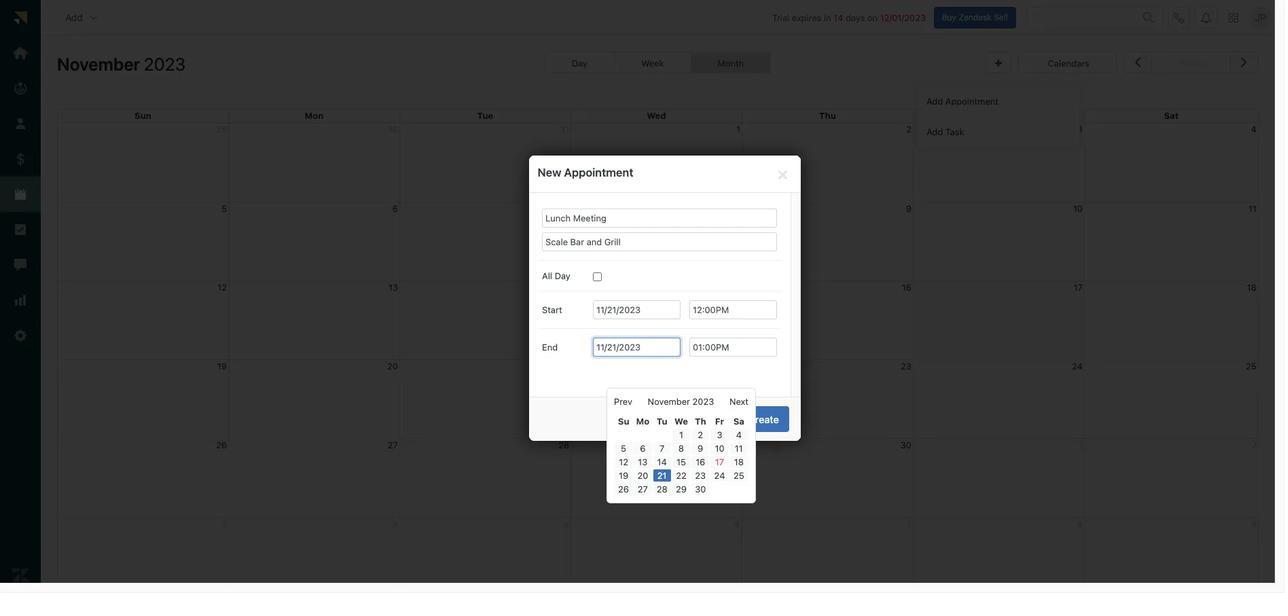 Task type: locate. For each thing, give the bounding box(es) containing it.
1 vertical spatial 26
[[618, 484, 629, 495]]

3 up 10 link
[[717, 429, 722, 440]]

26 link
[[615, 483, 633, 495]]

1 vertical spatial 11
[[735, 443, 743, 454]]

2 horizontal spatial 14
[[834, 12, 843, 23]]

0 vertical spatial 30
[[901, 439, 912, 450]]

add left chevron down image
[[65, 11, 83, 23]]

1 horizontal spatial 11
[[1249, 203, 1257, 214]]

1 horizontal spatial 26
[[618, 484, 629, 495]]

zendesk image
[[12, 567, 29, 584]]

thu
[[819, 110, 836, 121]]

november up more
[[648, 396, 690, 407]]

28 down 21 link
[[657, 484, 668, 495]]

1 vertical spatial appointment
[[564, 166, 633, 179]]

1 vertical spatial 9
[[698, 443, 703, 454]]

6
[[393, 203, 398, 214], [640, 443, 646, 454]]

28 link
[[653, 483, 671, 495]]

trial
[[772, 12, 790, 23]]

details
[[693, 413, 725, 425]]

angle left image
[[1135, 53, 1141, 71]]

2 down th
[[698, 429, 703, 440]]

add left task
[[927, 126, 943, 137]]

2023
[[144, 54, 186, 74], [693, 396, 714, 407]]

1 vertical spatial 10
[[715, 443, 725, 454]]

1 horizontal spatial 14
[[657, 456, 667, 467]]

1 vertical spatial 20
[[638, 470, 648, 481]]

15 up the 22
[[677, 456, 686, 467]]

1 vertical spatial 3
[[717, 429, 722, 440]]

all day
[[542, 270, 571, 281]]

2 link
[[692, 429, 709, 441]]

0 vertical spatial 8
[[735, 203, 740, 214]]

1 vertical spatial 19
[[619, 470, 629, 481]]

1 vertical spatial 12
[[619, 456, 628, 467]]

1 horizontal spatial 24
[[1072, 360, 1083, 371]]

7 link
[[653, 442, 671, 454]]

1 horizontal spatial 29
[[730, 439, 740, 450]]

add up add task at the right
[[927, 96, 943, 106]]

november 2023 down chevron down image
[[57, 54, 186, 74]]

Untitled Appointment text field
[[542, 209, 777, 228]]

0 horizontal spatial 24
[[714, 470, 725, 481]]

appointment up task
[[946, 96, 999, 106]]

we
[[675, 416, 688, 427]]

27 link
[[634, 483, 652, 495]]

1 horizontal spatial 28
[[657, 484, 668, 495]]

0 vertical spatial 12
[[218, 282, 227, 293]]

november 2023 up more
[[648, 396, 714, 407]]

0 vertical spatial 19
[[217, 360, 227, 371]]

7 up 14 link
[[660, 443, 665, 454]]

28
[[558, 439, 569, 450], [657, 484, 668, 495]]

1 vertical spatial 23
[[695, 470, 706, 481]]

10 link
[[711, 442, 729, 454]]

1 vertical spatial 27
[[638, 484, 648, 495]]

0 vertical spatial 10
[[1073, 203, 1083, 214]]

0 horizontal spatial 16
[[696, 456, 705, 467]]

14 up 21 link
[[657, 456, 667, 467]]

24
[[1072, 360, 1083, 371], [714, 470, 725, 481]]

1 horizontal spatial appointment
[[946, 96, 999, 106]]

november
[[57, 54, 140, 74], [648, 396, 690, 407]]

fr
[[715, 416, 724, 427]]

16
[[902, 282, 912, 293], [696, 456, 705, 467]]

buy zendesk sell button
[[934, 7, 1016, 28]]

plus image
[[995, 59, 1002, 68]]

4 link
[[730, 429, 748, 441]]

28 left 5 link
[[558, 439, 569, 450]]

0 horizontal spatial 10
[[715, 443, 725, 454]]

0 vertical spatial 4
[[1251, 123, 1257, 134]]

0 vertical spatial 29
[[730, 439, 740, 450]]

0 horizontal spatial 14
[[560, 282, 569, 293]]

15
[[731, 282, 740, 293], [677, 456, 686, 467]]

2023 up the sun
[[144, 54, 186, 74]]

29 down the 22
[[676, 484, 687, 495]]

1 vertical spatial 2023
[[693, 396, 714, 407]]

9 link
[[692, 442, 709, 454]]

appointment for add appointment
[[946, 96, 999, 106]]

10
[[1073, 203, 1083, 214], [715, 443, 725, 454]]

29 right 10 link
[[730, 439, 740, 450]]

1 horizontal spatial 12
[[619, 456, 628, 467]]

0 vertical spatial 11
[[1249, 203, 1257, 214]]

3
[[1077, 123, 1083, 134], [717, 429, 722, 440]]

0 vertical spatial 2023
[[144, 54, 186, 74]]

0 horizontal spatial november 2023
[[57, 54, 186, 74]]

0 horizontal spatial 19
[[217, 360, 227, 371]]

0 vertical spatial 14
[[834, 12, 843, 23]]

None field
[[1036, 11, 1135, 23]]

Start Time text field
[[689, 300, 777, 319]]

1 vertical spatial 16
[[696, 456, 705, 467]]

0 horizontal spatial 18
[[734, 456, 744, 467]]

1 horizontal spatial 6
[[640, 443, 646, 454]]

0 vertical spatial 16
[[902, 282, 912, 293]]

2 left add task at the right
[[906, 123, 912, 134]]

end
[[542, 341, 558, 352]]

17
[[1074, 282, 1083, 293], [715, 456, 724, 467]]

0 vertical spatial 23
[[901, 360, 912, 371]]

1 vertical spatial november
[[648, 396, 690, 407]]

day
[[555, 270, 571, 281]]

25
[[1246, 360, 1257, 371], [734, 470, 744, 481]]

sa
[[733, 416, 744, 427]]

0 horizontal spatial 29
[[676, 484, 687, 495]]

14 right in
[[834, 12, 843, 23]]

26
[[216, 439, 227, 450], [618, 484, 629, 495]]

0 vertical spatial 28
[[558, 439, 569, 450]]

1 vertical spatial 5
[[621, 443, 626, 454]]

26 inside "link"
[[618, 484, 629, 495]]

jp button
[[1250, 7, 1272, 28]]

18 inside 18 'link'
[[734, 456, 744, 467]]

1 horizontal spatial 9
[[906, 203, 912, 214]]

3 down calendars
[[1077, 123, 1083, 134]]

1 vertical spatial 6
[[640, 443, 646, 454]]

1 vertical spatial 24
[[714, 470, 725, 481]]

4
[[1251, 123, 1257, 134], [736, 429, 742, 440]]

0 horizontal spatial 27
[[388, 439, 398, 450]]

15 up start time text box
[[731, 282, 740, 293]]

14 down day
[[560, 282, 569, 293]]

1 horizontal spatial 27
[[638, 484, 648, 495]]

7
[[564, 203, 569, 214], [660, 443, 665, 454]]

1 vertical spatial 8
[[679, 443, 684, 454]]

su
[[618, 416, 629, 427]]

angle right image
[[1241, 53, 1247, 71]]

th
[[695, 416, 706, 427]]

13
[[389, 282, 398, 293], [638, 456, 648, 467]]

november 2023
[[57, 54, 186, 74], [648, 396, 714, 407]]

0 horizontal spatial appointment
[[564, 166, 633, 179]]

29 link
[[672, 483, 690, 495]]

1 horizontal spatial 7
[[660, 443, 665, 454]]

appointment right "new"
[[564, 166, 633, 179]]

1 vertical spatial 7
[[660, 443, 665, 454]]

24 inside 24 'link'
[[714, 470, 725, 481]]

19 link
[[615, 469, 633, 482]]

1 vertical spatial 14
[[560, 282, 569, 293]]

0 horizontal spatial 12
[[218, 282, 227, 293]]

0 horizontal spatial 7
[[564, 203, 569, 214]]

appointment
[[946, 96, 999, 106], [564, 166, 633, 179]]

november down chevron down image
[[57, 54, 140, 74]]

add left more
[[646, 413, 664, 425]]

20
[[387, 360, 398, 371], [638, 470, 648, 481]]

1 vertical spatial 29
[[676, 484, 687, 495]]

0 horizontal spatial 6
[[393, 203, 398, 214]]

0 vertical spatial 3
[[1077, 123, 1083, 134]]

0 horizontal spatial 30
[[695, 484, 706, 495]]

0 horizontal spatial 17
[[715, 456, 724, 467]]

None checkbox
[[593, 272, 602, 281]]

1
[[736, 123, 740, 134], [679, 429, 683, 440]]

0 vertical spatial november 2023
[[57, 54, 186, 74]]

30
[[901, 439, 912, 450], [695, 484, 706, 495]]

28 inside 'link'
[[657, 484, 668, 495]]

tu
[[657, 416, 668, 427]]

1 horizontal spatial 4
[[1251, 123, 1257, 134]]

1 horizontal spatial 13
[[638, 456, 648, 467]]

7 down new appointment
[[564, 203, 569, 214]]

0 horizontal spatial 2023
[[144, 54, 186, 74]]

prev link
[[614, 395, 632, 408]]

2
[[906, 123, 912, 134], [698, 429, 703, 440]]

1 horizontal spatial 2
[[906, 123, 912, 134]]

1 horizontal spatial 23
[[901, 360, 912, 371]]

0 horizontal spatial 9
[[698, 443, 703, 454]]

1 vertical spatial 17
[[715, 456, 724, 467]]

2 vertical spatial 14
[[657, 456, 667, 467]]

17 link
[[711, 456, 729, 468]]

× link
[[774, 163, 792, 183]]

1 horizontal spatial 30
[[901, 439, 912, 450]]

add
[[65, 11, 83, 23], [927, 96, 943, 106], [927, 126, 943, 137], [646, 413, 664, 425]]

1 vertical spatial 4
[[736, 429, 742, 440]]

1 vertical spatial 18
[[734, 456, 744, 467]]

1 horizontal spatial 10
[[1073, 203, 1083, 214]]

12
[[218, 282, 227, 293], [619, 456, 628, 467]]

0 vertical spatial 27
[[388, 439, 398, 450]]

22
[[676, 470, 687, 481]]

9
[[906, 203, 912, 214], [698, 443, 703, 454]]

14 link
[[653, 456, 671, 468]]

create
[[748, 413, 779, 425]]

0 horizontal spatial 8
[[679, 443, 684, 454]]

14
[[834, 12, 843, 23], [560, 282, 569, 293], [657, 456, 667, 467]]

0 horizontal spatial 3
[[717, 429, 722, 440]]

1 vertical spatial 28
[[657, 484, 668, 495]]

29
[[730, 439, 740, 450], [676, 484, 687, 495]]

2023 up details
[[693, 396, 714, 407]]

add for add appointment
[[927, 96, 943, 106]]

0 vertical spatial 9
[[906, 203, 912, 214]]

prev
[[614, 396, 632, 407]]

add inside button
[[65, 11, 83, 23]]

0 horizontal spatial 25
[[734, 470, 744, 481]]

new
[[538, 166, 561, 179]]



Task type: describe. For each thing, give the bounding box(es) containing it.
1 horizontal spatial 20
[[638, 470, 648, 481]]

3 link
[[711, 429, 729, 441]]

Start Date text field
[[593, 300, 681, 319]]

14 inside 14 link
[[657, 456, 667, 467]]

today
[[1179, 58, 1203, 69]]

1 horizontal spatial 2023
[[693, 396, 714, 407]]

30 link
[[692, 483, 709, 495]]

0 vertical spatial 1
[[736, 123, 740, 134]]

21
[[657, 470, 667, 481]]

search image
[[1143, 12, 1154, 23]]

jp
[[1255, 11, 1266, 23]]

tue
[[477, 110, 493, 121]]

0 horizontal spatial 20
[[387, 360, 398, 371]]

15 link
[[672, 456, 690, 468]]

End Time text field
[[689, 337, 777, 356]]

1 horizontal spatial november 2023
[[648, 396, 714, 407]]

21 link
[[653, 469, 671, 482]]

wed
[[647, 110, 666, 121]]

buy zendesk sell
[[942, 12, 1008, 22]]

24 link
[[711, 469, 729, 482]]

Location text field
[[542, 232, 777, 251]]

1 horizontal spatial 3
[[1077, 123, 1083, 134]]

12 link
[[615, 456, 633, 468]]

add more details link
[[635, 406, 736, 432]]

1 link
[[672, 429, 690, 441]]

sell
[[994, 12, 1008, 22]]

1 vertical spatial 1
[[679, 429, 683, 440]]

17 inside 17 "link"
[[715, 456, 724, 467]]

calls image
[[1174, 12, 1185, 23]]

expires
[[792, 12, 822, 23]]

1 vertical spatial 30
[[695, 484, 706, 495]]

day
[[572, 58, 588, 69]]

6 link
[[634, 442, 652, 454]]

1 horizontal spatial 5
[[621, 443, 626, 454]]

0 vertical spatial 13
[[389, 282, 398, 293]]

add for add task
[[927, 126, 943, 137]]

11 link
[[730, 442, 748, 454]]

zendesk
[[959, 12, 992, 22]]

13 link
[[634, 456, 652, 468]]

mo
[[636, 416, 650, 427]]

all
[[542, 270, 552, 281]]

9 inside 9 link
[[698, 443, 703, 454]]

add appointment
[[927, 96, 999, 106]]

12/01/2023
[[880, 12, 926, 23]]

1 horizontal spatial 16
[[902, 282, 912, 293]]

trial expires in 14 days on 12/01/2023
[[772, 12, 926, 23]]

on
[[867, 12, 878, 23]]

calendars
[[1048, 58, 1089, 69]]

0 vertical spatial 2
[[906, 123, 912, 134]]

bell image
[[1201, 12, 1212, 23]]

22 link
[[672, 469, 690, 482]]

create link
[[738, 406, 789, 432]]

1 horizontal spatial 19
[[619, 470, 629, 481]]

next link
[[730, 395, 749, 408]]

End Date text field
[[593, 337, 681, 356]]

we th
[[675, 416, 706, 427]]

add more details
[[646, 413, 725, 425]]

add task
[[927, 126, 964, 137]]

0 horizontal spatial 28
[[558, 439, 569, 450]]

7 inside 7 "link"
[[660, 443, 665, 454]]

5 link
[[615, 442, 633, 454]]

0 horizontal spatial 2
[[698, 429, 703, 440]]

0 vertical spatial 6
[[393, 203, 398, 214]]

0 vertical spatial 18
[[1247, 282, 1257, 293]]

3 inside 'link'
[[717, 429, 722, 440]]

1 horizontal spatial 8
[[735, 203, 740, 214]]

appointment for new appointment
[[564, 166, 633, 179]]

next
[[730, 396, 749, 407]]

1 vertical spatial 25
[[734, 470, 744, 481]]

0 horizontal spatial november
[[57, 54, 140, 74]]

23 link
[[692, 469, 709, 482]]

in
[[824, 12, 831, 23]]

zendesk products image
[[1229, 13, 1238, 22]]

sun
[[135, 110, 151, 121]]

18 link
[[730, 456, 748, 468]]

8 link
[[672, 442, 690, 454]]

0 vertical spatial 17
[[1074, 282, 1083, 293]]

1 horizontal spatial 15
[[731, 282, 740, 293]]

mon
[[305, 110, 324, 121]]

add button
[[54, 4, 110, 31]]

0 vertical spatial 26
[[216, 439, 227, 450]]

more
[[667, 413, 691, 425]]

new appointment
[[538, 166, 633, 179]]

chevron down image
[[88, 12, 99, 23]]

1 horizontal spatial 25
[[1246, 360, 1257, 371]]

sat
[[1164, 110, 1179, 121]]

16 link
[[692, 456, 709, 468]]

days
[[846, 12, 865, 23]]

20 link
[[634, 469, 652, 482]]

start
[[542, 304, 562, 315]]

0 vertical spatial 5
[[221, 203, 227, 214]]

16 inside 16 link
[[696, 456, 705, 467]]

25 link
[[730, 469, 748, 482]]

0 horizontal spatial 15
[[677, 456, 686, 467]]

task
[[946, 126, 964, 137]]

week
[[641, 58, 664, 69]]

0 horizontal spatial 11
[[735, 443, 743, 454]]

buy
[[942, 12, 956, 22]]

0 vertical spatial 7
[[564, 203, 569, 214]]

×
[[777, 163, 789, 183]]

add for add
[[65, 11, 83, 23]]

0 horizontal spatial 4
[[736, 429, 742, 440]]

add for add more details
[[646, 413, 664, 425]]



Task type: vqa. For each thing, say whether or not it's contained in the screenshot.


